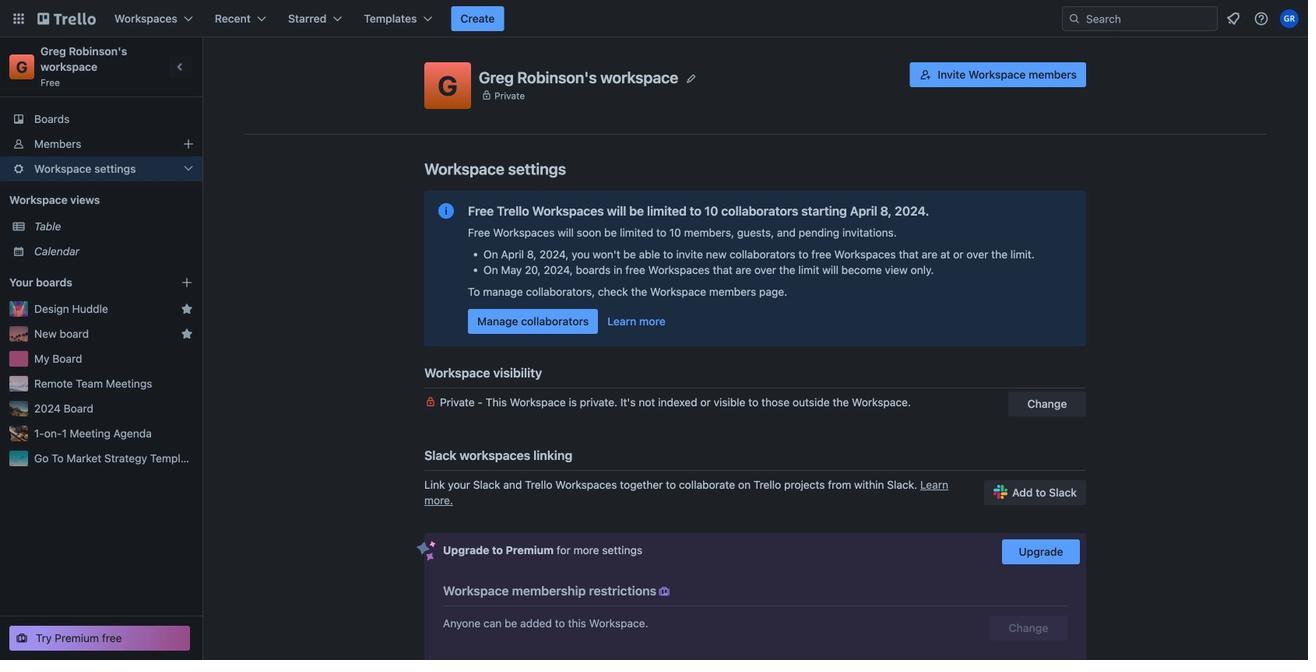 Task type: describe. For each thing, give the bounding box(es) containing it.
workspace navigation collapse icon image
[[170, 56, 192, 78]]

greg robinson (gregrobinson96) image
[[1281, 9, 1300, 28]]

open information menu image
[[1254, 11, 1270, 26]]

add board image
[[181, 277, 193, 289]]

0 notifications image
[[1225, 9, 1244, 28]]

your boards with 7 items element
[[9, 273, 157, 292]]

sparkle image
[[417, 542, 436, 562]]

back to home image
[[37, 6, 96, 31]]

primary element
[[0, 0, 1309, 37]]

2 starred icon image from the top
[[181, 328, 193, 340]]



Task type: vqa. For each thing, say whether or not it's contained in the screenshot.
Add board image
yes



Task type: locate. For each thing, give the bounding box(es) containing it.
Search field
[[1081, 8, 1218, 30]]

0 vertical spatial starred icon image
[[181, 303, 193, 316]]

starred icon image
[[181, 303, 193, 316], [181, 328, 193, 340]]

search image
[[1069, 12, 1081, 25]]

1 vertical spatial starred icon image
[[181, 328, 193, 340]]

1 starred icon image from the top
[[181, 303, 193, 316]]

sm image
[[657, 584, 673, 600]]



